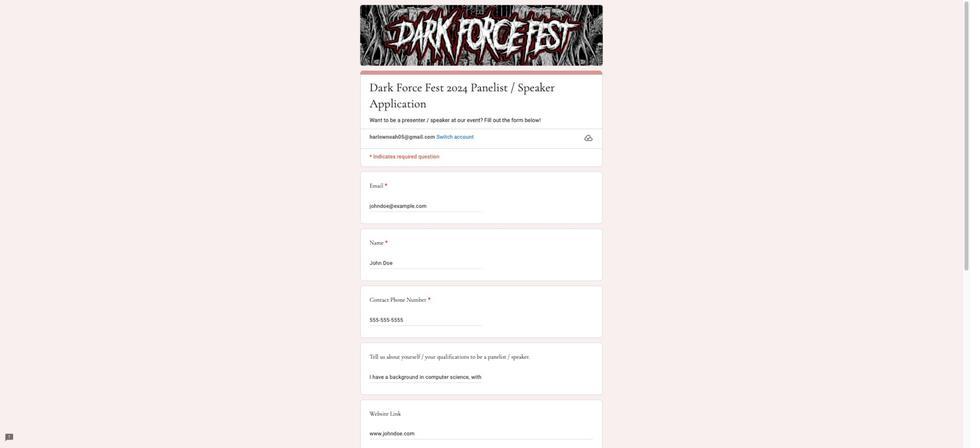 Task type: describe. For each thing, give the bounding box(es) containing it.
2 vertical spatial required question element
[[426, 296, 431, 305]]

3 heading from the top
[[370, 239, 388, 248]]

Your email email field
[[370, 202, 481, 211]]

2 heading from the top
[[370, 182, 593, 191]]



Task type: locate. For each thing, give the bounding box(es) containing it.
list item
[[360, 172, 603, 225]]

1 vertical spatial required question element
[[384, 239, 388, 248]]

list
[[360, 172, 603, 449]]

1 heading from the top
[[370, 80, 593, 112]]

None text field
[[370, 316, 481, 325], [370, 373, 481, 382], [370, 430, 593, 440], [370, 316, 481, 325], [370, 373, 481, 382], [370, 430, 593, 440]]

4 heading from the top
[[370, 296, 431, 305]]

heading
[[370, 80, 593, 112], [370, 182, 593, 191], [370, 239, 388, 248], [370, 296, 431, 305]]

0 vertical spatial required question element
[[383, 182, 388, 191]]

None text field
[[370, 259, 481, 268]]

report a problem to google image
[[5, 434, 14, 443]]

required question element
[[383, 182, 388, 191], [384, 239, 388, 248], [426, 296, 431, 305]]



Task type: vqa. For each thing, say whether or not it's contained in the screenshot.
Report A Problem To Google icon
yes



